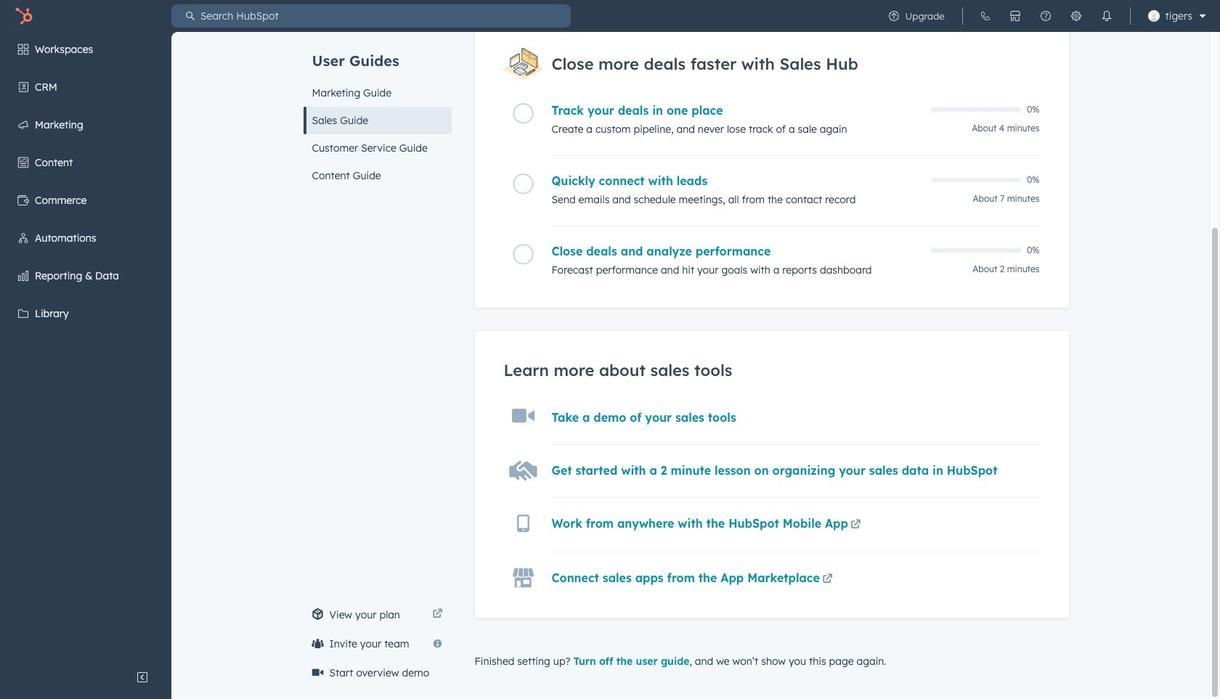 Task type: describe. For each thing, give the bounding box(es) containing it.
0 horizontal spatial link opens in a new window image
[[823, 572, 833, 589]]

0 horizontal spatial menu
[[0, 32, 171, 663]]

1 horizontal spatial link opens in a new window image
[[851, 517, 861, 535]]

user guides element
[[303, 32, 451, 190]]



Task type: locate. For each thing, give the bounding box(es) containing it.
help image
[[1040, 10, 1052, 22]]

howard n/a image
[[1148, 10, 1160, 22]]

Search HubSpot search field
[[195, 4, 571, 28]]

marketplaces image
[[1009, 10, 1021, 22]]

0 vertical spatial link opens in a new window image
[[851, 517, 861, 535]]

notifications image
[[1101, 10, 1113, 22]]

1 horizontal spatial menu
[[879, 0, 1212, 32]]

1 vertical spatial link opens in a new window image
[[823, 572, 833, 589]]

link opens in a new window image
[[851, 520, 861, 531], [823, 575, 833, 586], [433, 607, 443, 624], [433, 609, 443, 620]]

menu
[[879, 0, 1212, 32], [0, 32, 171, 663]]

link opens in a new window image
[[851, 517, 861, 535], [823, 572, 833, 589]]

settings image
[[1070, 10, 1082, 22]]



Task type: vqa. For each thing, say whether or not it's contained in the screenshot.
Whenever
no



